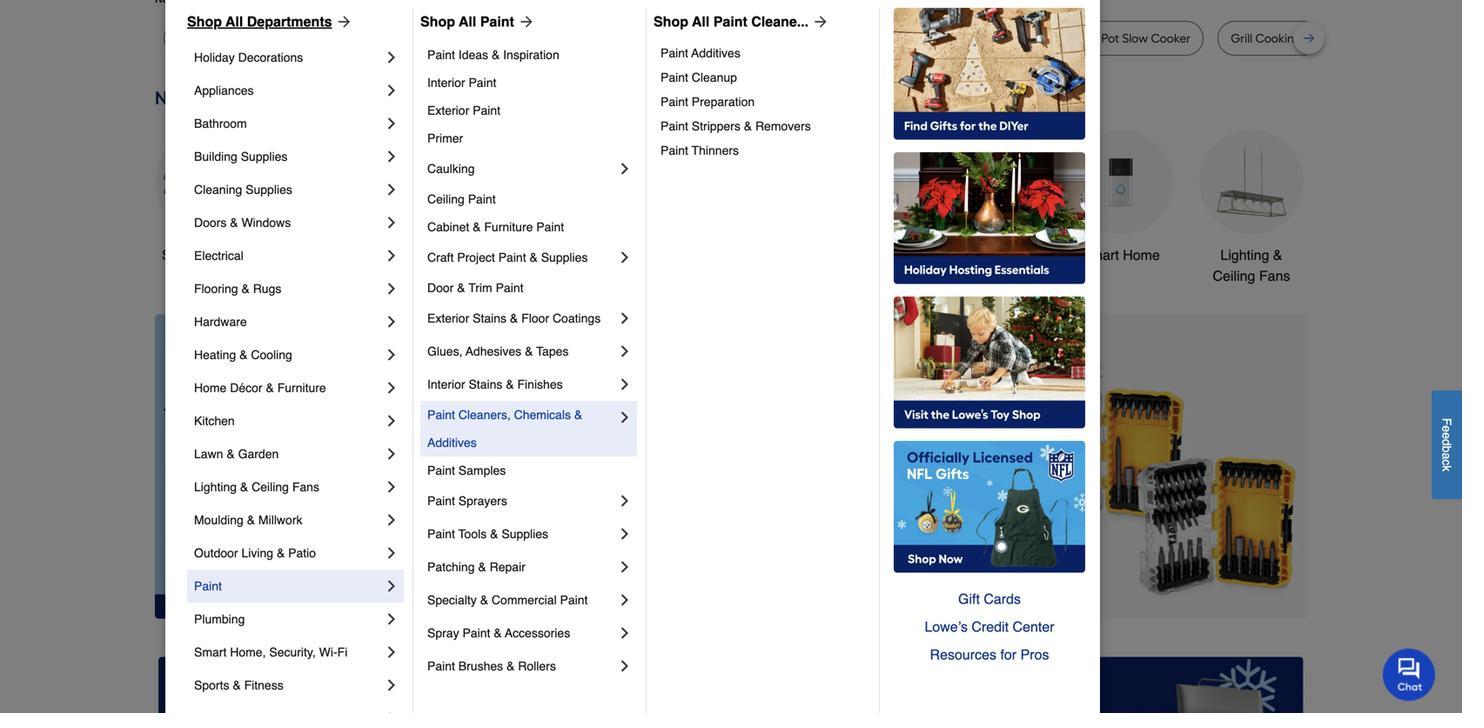 Task type: locate. For each thing, give the bounding box(es) containing it.
1 vertical spatial outdoor
[[194, 547, 238, 561]]

0 horizontal spatial cooking
[[860, 31, 906, 46]]

samples
[[459, 464, 506, 478]]

smart home, security, wi-fi
[[194, 646, 348, 660]]

0 horizontal spatial additives
[[427, 436, 477, 450]]

chevron right image for lawn & garden
[[383, 446, 400, 463]]

lowe's
[[925, 619, 968, 635]]

1 interior from the top
[[427, 76, 465, 90]]

scroll to item #4 image
[[926, 588, 968, 595]]

arrow right image inside shop all paint link
[[514, 13, 535, 30]]

fans
[[1260, 268, 1291, 284], [292, 481, 319, 494]]

1 vertical spatial ceiling
[[1213, 268, 1256, 284]]

2 cooker from the left
[[441, 31, 481, 46]]

rack
[[1406, 31, 1433, 46]]

shop up triple slow cooker
[[420, 13, 455, 30]]

shop up slow cooker
[[187, 13, 222, 30]]

0 horizontal spatial fans
[[292, 481, 319, 494]]

shop all departments
[[187, 13, 332, 30]]

0 vertical spatial decorations
[[238, 50, 303, 64]]

additives inside 'link'
[[692, 46, 741, 60]]

paint left thinners
[[661, 144, 689, 158]]

additives down food warmer
[[692, 46, 741, 60]]

1 vertical spatial smart
[[194, 646, 227, 660]]

all for shop all paint
[[459, 13, 476, 30]]

chevron right image for holiday decorations
[[383, 49, 400, 66]]

outdoor inside outdoor tools & equipment
[[810, 247, 861, 263]]

crock down cleane... at the top right of the page
[[804, 31, 836, 46]]

scroll to item #5 image
[[968, 588, 1009, 595]]

1 vertical spatial stains
[[469, 378, 503, 392]]

glues, adhesives & tapes
[[427, 345, 569, 359]]

chevron right image for paint brushes & rollers
[[616, 658, 634, 676]]

paint down paint cleanup
[[661, 95, 689, 109]]

0 vertical spatial exterior
[[427, 104, 469, 118]]

cooker down shop all paint
[[441, 31, 481, 46]]

1 vertical spatial furniture
[[277, 381, 326, 395]]

lawn & garden link
[[194, 438, 383, 471]]

shop all departments link
[[187, 11, 353, 32]]

1 horizontal spatial bathroom
[[960, 247, 1021, 263]]

all
[[226, 13, 243, 30], [459, 13, 476, 30], [692, 13, 710, 30], [198, 247, 213, 263]]

kitchen
[[194, 414, 235, 428]]

stains inside interior stains & finishes link
[[469, 378, 503, 392]]

1 horizontal spatial additives
[[692, 46, 741, 60]]

1 horizontal spatial cooker
[[441, 31, 481, 46]]

1 horizontal spatial ceiling
[[427, 192, 465, 206]]

building supplies
[[194, 150, 288, 164]]

tools inside the paint tools & supplies "link"
[[458, 528, 487, 541]]

equipment
[[827, 268, 893, 284]]

0 vertical spatial ceiling
[[427, 192, 465, 206]]

2 interior from the top
[[427, 378, 465, 392]]

microwave countertop
[[521, 31, 648, 46]]

1 vertical spatial decorations
[[562, 268, 636, 284]]

0 vertical spatial outdoor
[[810, 247, 861, 263]]

triple
[[379, 31, 409, 46]]

interior for interior paint
[[427, 76, 465, 90]]

cooling
[[251, 348, 292, 362]]

0 horizontal spatial furniture
[[277, 381, 326, 395]]

exterior paint
[[427, 104, 501, 118]]

chevron right image for moulding & millwork
[[383, 512, 400, 529]]

visit the lowe's toy shop. image
[[894, 297, 1086, 429]]

paint inside "link"
[[499, 251, 526, 265]]

smart home link
[[1069, 130, 1173, 266]]

furniture up kitchen link
[[277, 381, 326, 395]]

paint down 'paint additives'
[[661, 71, 689, 84]]

1 horizontal spatial home
[[1123, 247, 1160, 263]]

1 vertical spatial fans
[[292, 481, 319, 494]]

chevron right image for patching & repair
[[616, 559, 634, 576]]

0 vertical spatial stains
[[473, 312, 507, 326]]

0 horizontal spatial slow
[[177, 31, 203, 46]]

1 vertical spatial exterior
[[427, 312, 469, 326]]

scroll to item #2 image
[[839, 588, 881, 595]]

all for shop all deals
[[198, 247, 213, 263]]

all up ideas at the top left of the page
[[459, 13, 476, 30]]

shop for shop all paint
[[420, 13, 455, 30]]

chevron right image for home décor & furniture
[[383, 380, 400, 397]]

interior for interior stains & finishes
[[427, 378, 465, 392]]

craft project paint & supplies link
[[427, 241, 616, 274]]

tools for outdoor tools & equipment
[[864, 247, 897, 263]]

2 slow from the left
[[412, 31, 438, 46]]

a
[[1440, 453, 1454, 460]]

paint down interior paint in the top of the page
[[473, 104, 501, 118]]

decorations for christmas
[[562, 268, 636, 284]]

1 horizontal spatial cooking
[[1256, 31, 1302, 46]]

0 vertical spatial additives
[[692, 46, 741, 60]]

stains
[[473, 312, 507, 326], [469, 378, 503, 392]]

tools inside tools link
[[452, 247, 485, 263]]

paint down food
[[661, 46, 689, 60]]

0 horizontal spatial ceiling
[[252, 481, 289, 494]]

all for shop all departments
[[226, 13, 243, 30]]

3 pot from the left
[[909, 31, 927, 46]]

paint down the cabinet & furniture paint
[[499, 251, 526, 265]]

arrow right image up crock pot cooking pot on the top of page
[[809, 13, 830, 30]]

2 pot from the left
[[839, 31, 857, 46]]

garden
[[238, 447, 279, 461]]

paint down ceiling paint link
[[536, 220, 564, 234]]

0 vertical spatial arrow right image
[[332, 13, 353, 30]]

exterior for exterior stains & floor coatings
[[427, 312, 469, 326]]

5 pot from the left
[[1102, 31, 1120, 46]]

0 horizontal spatial lighting
[[194, 481, 237, 494]]

craft
[[427, 251, 454, 265]]

cleane...
[[752, 13, 809, 30]]

lawn
[[194, 447, 223, 461]]

chevron right image for appliances
[[383, 82, 400, 99]]

crock down departments
[[285, 31, 318, 46]]

heating
[[194, 348, 236, 362]]

crock for crock pot slow cooker
[[1066, 31, 1099, 46]]

interior paint
[[427, 76, 497, 90]]

chevron right image for smart home, security, wi-fi
[[383, 644, 400, 662]]

1 horizontal spatial arrow right image
[[1275, 467, 1293, 484]]

arrow left image
[[479, 467, 496, 484]]

decorations down christmas
[[562, 268, 636, 284]]

cooking
[[860, 31, 906, 46], [1256, 31, 1302, 46]]

cooker
[[205, 31, 245, 46], [441, 31, 481, 46], [1151, 31, 1191, 46]]

outdoor down moulding
[[194, 547, 238, 561]]

3 crock from the left
[[1066, 31, 1099, 46]]

2 arrow right image from the left
[[809, 13, 830, 30]]

supplies up patching & repair link
[[502, 528, 548, 541]]

1 horizontal spatial arrow right image
[[809, 13, 830, 30]]

0 horizontal spatial decorations
[[238, 50, 303, 64]]

glues,
[[427, 345, 463, 359]]

outdoor tools & equipment
[[810, 247, 910, 284]]

paint down spray
[[427, 660, 455, 674]]

additives up 'paint samples'
[[427, 436, 477, 450]]

paint samples link
[[427, 457, 634, 485]]

cooker left grill
[[1151, 31, 1191, 46]]

exterior for exterior paint
[[427, 104, 469, 118]]

arrow right image
[[332, 13, 353, 30], [1275, 467, 1293, 484]]

sports
[[194, 679, 229, 693]]

1 horizontal spatial slow
[[412, 31, 438, 46]]

e up b
[[1440, 433, 1454, 440]]

chevron right image for sports & fitness
[[383, 677, 400, 695]]

1 vertical spatial lighting & ceiling fans link
[[194, 471, 383, 504]]

tools up patching & repair
[[458, 528, 487, 541]]

& inside paint cleaners, chemicals & additives
[[574, 408, 583, 422]]

interior down "glues,"
[[427, 378, 465, 392]]

exterior down door
[[427, 312, 469, 326]]

0 horizontal spatial arrow right image
[[514, 13, 535, 30]]

rugs
[[253, 282, 282, 296]]

arrow right image for shop all paint cleane...
[[809, 13, 830, 30]]

hardware link
[[194, 306, 383, 339]]

1 horizontal spatial smart
[[1082, 247, 1119, 263]]

&
[[1340, 31, 1348, 46], [492, 48, 500, 62], [744, 119, 752, 133], [230, 216, 238, 230], [473, 220, 481, 234], [901, 247, 910, 263], [1274, 247, 1283, 263], [530, 251, 538, 265], [457, 281, 465, 295], [242, 282, 250, 296], [510, 312, 518, 326], [525, 345, 533, 359], [240, 348, 248, 362], [506, 378, 514, 392], [266, 381, 274, 395], [574, 408, 583, 422], [227, 447, 235, 461], [240, 481, 248, 494], [247, 514, 255, 528], [490, 528, 498, 541], [277, 547, 285, 561], [478, 561, 486, 575], [480, 594, 488, 608], [494, 627, 502, 641], [507, 660, 515, 674], [233, 679, 241, 693]]

cabinet & furniture paint
[[427, 220, 564, 234]]

all up slow cooker
[[226, 13, 243, 30]]

2 horizontal spatial cooker
[[1151, 31, 1191, 46]]

crock for crock pot
[[285, 31, 318, 46]]

0 horizontal spatial shop
[[187, 13, 222, 30]]

appliances link
[[194, 74, 383, 107]]

paint cleanup link
[[661, 65, 867, 90]]

0 vertical spatial bathroom
[[194, 117, 247, 131]]

2 horizontal spatial shop
[[654, 13, 689, 30]]

pot for instant pot
[[1008, 31, 1026, 46]]

decorations down shop all departments link
[[238, 50, 303, 64]]

0 horizontal spatial home
[[194, 381, 227, 395]]

smart for smart home
[[1082, 247, 1119, 263]]

chevron right image
[[383, 148, 400, 165], [383, 181, 400, 198], [383, 247, 400, 265], [383, 280, 400, 298], [616, 310, 634, 327], [383, 346, 400, 364], [383, 380, 400, 397], [616, 409, 634, 427], [383, 413, 400, 430], [383, 446, 400, 463], [616, 493, 634, 510], [383, 512, 400, 529], [616, 526, 634, 543], [616, 658, 634, 676]]

decorations inside 'link'
[[562, 268, 636, 284]]

chemicals
[[514, 408, 571, 422]]

1 shop from the left
[[187, 13, 222, 30]]

stains down trim
[[473, 312, 507, 326]]

supplies inside "link"
[[541, 251, 588, 265]]

supplies down cabinet & furniture paint link
[[541, 251, 588, 265]]

stains up cleaners,
[[469, 378, 503, 392]]

interior
[[427, 76, 465, 90], [427, 378, 465, 392]]

0 horizontal spatial bathroom
[[194, 117, 247, 131]]

up to 35 percent off select small appliances. image
[[550, 658, 913, 714]]

0 vertical spatial smart
[[1082, 247, 1119, 263]]

paint inside "link"
[[427, 528, 455, 541]]

chevron right image for outdoor living & patio
[[383, 545, 400, 562]]

chat invite button image
[[1383, 649, 1436, 702]]

get up to 2 free select tools or batteries when you buy 1 with select purchases. image
[[158, 658, 522, 714]]

home
[[1123, 247, 1160, 263], [194, 381, 227, 395]]

paint thinners link
[[661, 138, 867, 163]]

2 shop from the left
[[420, 13, 455, 30]]

chevron right image for hardware
[[383, 313, 400, 331]]

paint up paint ideas & inspiration
[[480, 13, 514, 30]]

4 pot from the left
[[1008, 31, 1026, 46]]

3 cooker from the left
[[1151, 31, 1191, 46]]

specialty & commercial paint link
[[427, 584, 616, 617]]

accessories
[[505, 627, 570, 641]]

outdoor living & patio
[[194, 547, 316, 561]]

hardware
[[194, 315, 247, 329]]

0 vertical spatial lighting
[[1221, 247, 1270, 263]]

stains for interior
[[469, 378, 503, 392]]

e up d
[[1440, 426, 1454, 433]]

paint cleanup
[[661, 71, 737, 84]]

chevron right image for plumbing
[[383, 611, 400, 629]]

up to 30 percent off select grills and accessories. image
[[941, 658, 1304, 714]]

paint additives
[[661, 46, 741, 60]]

1 horizontal spatial outdoor
[[810, 247, 861, 263]]

chevron right image for spray paint & accessories
[[616, 625, 634, 642]]

chevron right image
[[383, 49, 400, 66], [383, 82, 400, 99], [383, 115, 400, 132], [616, 160, 634, 178], [383, 214, 400, 232], [616, 249, 634, 266], [383, 313, 400, 331], [616, 343, 634, 360], [616, 376, 634, 393], [383, 479, 400, 496], [383, 545, 400, 562], [616, 559, 634, 576], [383, 578, 400, 595], [616, 592, 634, 609], [383, 611, 400, 629], [616, 625, 634, 642], [383, 644, 400, 662], [383, 677, 400, 695], [383, 710, 400, 714]]

for
[[1001, 647, 1017, 663]]

0 horizontal spatial crock
[[285, 31, 318, 46]]

0 horizontal spatial smart
[[194, 646, 227, 660]]

1 vertical spatial interior
[[427, 378, 465, 392]]

interior up exterior paint
[[427, 76, 465, 90]]

paint down 'paint samples'
[[427, 494, 455, 508]]

0 horizontal spatial arrow right image
[[332, 13, 353, 30]]

1 horizontal spatial lighting & ceiling fans
[[1213, 247, 1291, 284]]

outdoor up the equipment
[[810, 247, 861, 263]]

1 horizontal spatial lighting & ceiling fans link
[[1200, 130, 1304, 287]]

all right shop
[[198, 247, 213, 263]]

plumbing link
[[194, 603, 383, 636]]

pot for crock pot slow cooker
[[1102, 31, 1120, 46]]

3 shop from the left
[[654, 13, 689, 30]]

up to 50 percent off select tools and accessories. image
[[464, 315, 1308, 619]]

chevron right image for paint
[[383, 578, 400, 595]]

stains inside exterior stains & floor coatings link
[[473, 312, 507, 326]]

arrow right image
[[514, 13, 535, 30], [809, 13, 830, 30]]

1 exterior from the top
[[427, 104, 469, 118]]

glues, adhesives & tapes link
[[427, 335, 616, 368]]

1 horizontal spatial fans
[[1260, 268, 1291, 284]]

crock right instant pot
[[1066, 31, 1099, 46]]

arrow right image up "microwave"
[[514, 13, 535, 30]]

removers
[[756, 119, 811, 133]]

paint left cleaners,
[[427, 408, 455, 422]]

primer link
[[427, 124, 634, 152]]

tapes
[[536, 345, 569, 359]]

paint preparation
[[661, 95, 755, 109]]

crock for crock pot cooking pot
[[804, 31, 836, 46]]

0 horizontal spatial outdoor
[[194, 547, 238, 561]]

1 pot from the left
[[321, 31, 339, 46]]

gift
[[958, 592, 980, 608]]

pot for crock pot
[[321, 31, 339, 46]]

pot
[[321, 31, 339, 46], [839, 31, 857, 46], [909, 31, 927, 46], [1008, 31, 1026, 46], [1102, 31, 1120, 46]]

shop up food
[[654, 13, 689, 30]]

cleaning supplies
[[194, 183, 292, 197]]

spray paint & accessories
[[427, 627, 570, 641]]

repair
[[490, 561, 526, 575]]

spray paint & accessories link
[[427, 617, 616, 650]]

2 vertical spatial ceiling
[[252, 481, 289, 494]]

0 vertical spatial fans
[[1260, 268, 1291, 284]]

doors & windows
[[194, 216, 291, 230]]

2 exterior from the top
[[427, 312, 469, 326]]

1 vertical spatial additives
[[427, 436, 477, 450]]

deals
[[217, 247, 252, 263]]

2 horizontal spatial ceiling
[[1213, 268, 1256, 284]]

arrow right image inside shop all paint cleane... link
[[809, 13, 830, 30]]

0 vertical spatial lighting & ceiling fans
[[1213, 247, 1291, 284]]

0 vertical spatial home
[[1123, 247, 1160, 263]]

shop for shop all departments
[[187, 13, 222, 30]]

recommended searches for you heading
[[155, 0, 1308, 7]]

tools inside outdoor tools & equipment
[[864, 247, 897, 263]]

2 crock from the left
[[804, 31, 836, 46]]

1 slow from the left
[[177, 31, 203, 46]]

all up food
[[692, 13, 710, 30]]

& inside outdoor tools & equipment
[[901, 247, 910, 263]]

0 vertical spatial interior
[[427, 76, 465, 90]]

0 horizontal spatial cooker
[[205, 31, 245, 46]]

gift cards link
[[894, 586, 1086, 614]]

tools up the equipment
[[864, 247, 897, 263]]

1 arrow right image from the left
[[514, 13, 535, 30]]

shop all deals
[[162, 247, 252, 263]]

crock
[[285, 31, 318, 46], [804, 31, 836, 46], [1066, 31, 1099, 46]]

paint up patching
[[427, 528, 455, 541]]

tools up door & trim paint
[[452, 247, 485, 263]]

0 vertical spatial furniture
[[484, 220, 533, 234]]

paint strippers & removers link
[[661, 114, 867, 138]]

bathroom
[[194, 117, 247, 131], [960, 247, 1021, 263]]

specialty
[[427, 594, 477, 608]]

cooker up holiday
[[205, 31, 245, 46]]

1 vertical spatial home
[[194, 381, 227, 395]]

furniture up craft project paint & supplies
[[484, 220, 533, 234]]

1 crock from the left
[[285, 31, 318, 46]]

cards
[[984, 592, 1021, 608]]

outdoor living & patio link
[[194, 537, 383, 570]]

paint tools & supplies
[[427, 528, 548, 541]]

1 horizontal spatial shop
[[420, 13, 455, 30]]

0 horizontal spatial lighting & ceiling fans
[[194, 481, 319, 494]]

chevron right image for exterior stains & floor coatings
[[616, 310, 634, 327]]

3 slow from the left
[[1122, 31, 1148, 46]]

2 horizontal spatial slow
[[1122, 31, 1148, 46]]

fans inside lighting & ceiling fans
[[1260, 268, 1291, 284]]

0 vertical spatial lighting & ceiling fans link
[[1200, 130, 1304, 287]]

1 horizontal spatial lighting
[[1221, 247, 1270, 263]]

1 horizontal spatial decorations
[[562, 268, 636, 284]]

2 e from the top
[[1440, 433, 1454, 440]]

cleaning
[[194, 183, 242, 197]]

doors
[[194, 216, 227, 230]]

paint inside 'link'
[[661, 46, 689, 60]]

supplies inside "link"
[[502, 528, 548, 541]]

1 horizontal spatial crock
[[804, 31, 836, 46]]

exterior up primer on the top left of the page
[[427, 104, 469, 118]]

1 cooker from the left
[[205, 31, 245, 46]]

2 horizontal spatial crock
[[1066, 31, 1099, 46]]

1 vertical spatial arrow right image
[[1275, 467, 1293, 484]]

1 vertical spatial lighting
[[194, 481, 237, 494]]

d
[[1440, 440, 1454, 446]]

slow cooker
[[177, 31, 245, 46]]



Task type: describe. For each thing, give the bounding box(es) containing it.
resources for pros link
[[894, 642, 1086, 669]]

brushes
[[459, 660, 503, 674]]

pros
[[1021, 647, 1049, 663]]

& inside "link"
[[530, 251, 538, 265]]

moulding
[[194, 514, 244, 528]]

interior stains & finishes
[[427, 378, 563, 392]]

1 vertical spatial bathroom
[[960, 247, 1021, 263]]

tools for paint tools & supplies
[[458, 528, 487, 541]]

1 horizontal spatial furniture
[[484, 220, 533, 234]]

shop all deals link
[[155, 130, 259, 266]]

instant
[[967, 31, 1005, 46]]

ceiling paint
[[427, 192, 496, 206]]

ideas
[[459, 48, 488, 62]]

1 vertical spatial lighting & ceiling fans
[[194, 481, 319, 494]]

shop for shop all paint cleane...
[[654, 13, 689, 30]]

chevron right image for paint tools & supplies
[[616, 526, 634, 543]]

sports & fitness
[[194, 679, 284, 693]]

lowe's credit center
[[925, 619, 1055, 635]]

chevron right image for electrical
[[383, 247, 400, 265]]

chevron right image for kitchen
[[383, 413, 400, 430]]

paint up paint sprayers on the bottom of page
[[427, 464, 455, 478]]

caulking link
[[427, 152, 616, 185]]

0 horizontal spatial lighting & ceiling fans link
[[194, 471, 383, 504]]

paint right trim
[[496, 281, 524, 295]]

1 e from the top
[[1440, 426, 1454, 433]]

arrow right image for shop all paint
[[514, 13, 535, 30]]

additives inside paint cleaners, chemicals & additives
[[427, 436, 477, 450]]

shop these last-minute gifts. $99 or less. quantities are limited and won't last. image
[[155, 315, 436, 619]]

f e e d b a c k button
[[1432, 391, 1462, 500]]

supplies up "windows"
[[246, 183, 292, 197]]

credit
[[972, 619, 1009, 635]]

smart home, security, wi-fi link
[[194, 636, 383, 669]]

paint ideas & inspiration link
[[427, 41, 634, 69]]

officially licensed n f l gifts. shop now. image
[[894, 441, 1086, 574]]

0 horizontal spatial bathroom link
[[194, 107, 383, 140]]

paint sprayers
[[427, 494, 507, 508]]

exterior stains & floor coatings link
[[427, 302, 616, 335]]

pot for crock pot cooking pot
[[839, 31, 857, 46]]

c
[[1440, 460, 1454, 466]]

christmas decorations
[[562, 247, 636, 284]]

warmer
[[718, 31, 764, 46]]

f
[[1440, 419, 1454, 426]]

center
[[1013, 619, 1055, 635]]

cleaners,
[[459, 408, 511, 422]]

lawn & garden
[[194, 447, 279, 461]]

smart home
[[1082, 247, 1160, 263]]

kitchen link
[[194, 405, 383, 438]]

paint right spray
[[463, 627, 490, 641]]

holiday hosting essentials. image
[[894, 152, 1086, 285]]

ceiling inside lighting & ceiling fans
[[1213, 268, 1256, 284]]

craft project paint & supplies
[[427, 251, 588, 265]]

sprayers
[[459, 494, 507, 508]]

paint additives link
[[661, 41, 867, 65]]

chevron right image for paint sprayers
[[616, 493, 634, 510]]

resources
[[930, 647, 997, 663]]

stains for exterior
[[473, 312, 507, 326]]

tools link
[[416, 130, 521, 266]]

chevron right image for caulking
[[616, 160, 634, 178]]

crock pot slow cooker
[[1066, 31, 1191, 46]]

primer
[[427, 131, 463, 145]]

paint tools & supplies link
[[427, 518, 616, 551]]

décor
[[230, 381, 263, 395]]

rollers
[[518, 660, 556, 674]]

paint samples
[[427, 464, 506, 478]]

chevron right image for cleaning supplies
[[383, 181, 400, 198]]

chevron right image for heating & cooling
[[383, 346, 400, 364]]

coatings
[[553, 312, 601, 326]]

2 cooking from the left
[[1256, 31, 1302, 46]]

inspiration
[[503, 48, 560, 62]]

chevron right image for craft project paint & supplies
[[616, 249, 634, 266]]

chevron right image for bathroom
[[383, 115, 400, 132]]

plumbing
[[194, 613, 245, 627]]

warming
[[1351, 31, 1403, 46]]

chevron right image for glues, adhesives & tapes
[[616, 343, 634, 360]]

holiday
[[194, 50, 235, 64]]

1 horizontal spatial bathroom link
[[938, 130, 1043, 266]]

paint down ideas at the top left of the page
[[469, 76, 497, 90]]

new deals every day during 25 days of deals image
[[155, 84, 1308, 113]]

departments
[[247, 13, 332, 30]]

paint brushes & rollers link
[[427, 650, 616, 683]]

wi-
[[319, 646, 337, 660]]

paint up plumbing
[[194, 580, 222, 594]]

lighting inside lighting & ceiling fans
[[1221, 247, 1270, 263]]

crock pot cooking pot
[[804, 31, 927, 46]]

grill
[[1231, 31, 1253, 46]]

food
[[688, 31, 715, 46]]

fi
[[337, 646, 348, 660]]

chevron right image for specialty & commercial paint
[[616, 592, 634, 609]]

paint up accessories on the bottom left of page
[[560, 594, 588, 608]]

grate
[[1305, 31, 1337, 46]]

paint up the cabinet & furniture paint
[[468, 192, 496, 206]]

b
[[1440, 446, 1454, 453]]

flooring & rugs
[[194, 282, 282, 296]]

paint link
[[194, 570, 383, 603]]

find gifts for the diyer. image
[[894, 8, 1086, 140]]

windows
[[242, 216, 291, 230]]

flooring & rugs link
[[194, 272, 383, 306]]

adhesives
[[466, 345, 522, 359]]

paint up food warmer
[[714, 13, 748, 30]]

paint inside paint cleaners, chemicals & additives
[[427, 408, 455, 422]]

outdoor for outdoor tools & equipment
[[810, 247, 861, 263]]

outdoor for outdoor living & patio
[[194, 547, 238, 561]]

moulding & millwork link
[[194, 504, 383, 537]]

triple slow cooker
[[379, 31, 481, 46]]

& inside lighting & ceiling fans
[[1274, 247, 1283, 263]]

millwork
[[258, 514, 302, 528]]

supplies up cleaning supplies
[[241, 150, 288, 164]]

arrow right image inside shop all departments link
[[332, 13, 353, 30]]

chevron right image for doors & windows
[[383, 214, 400, 232]]

specialty & commercial paint
[[427, 594, 588, 608]]

chevron right image for building supplies
[[383, 148, 400, 165]]

paint down triple slow cooker
[[427, 48, 455, 62]]

all for shop all paint cleane...
[[692, 13, 710, 30]]

chevron right image for lighting & ceiling fans
[[383, 479, 400, 496]]

interior stains & finishes link
[[427, 368, 616, 401]]

shop all paint link
[[420, 11, 535, 32]]

spray
[[427, 627, 459, 641]]

preparation
[[692, 95, 755, 109]]

paint brushes & rollers
[[427, 660, 556, 674]]

paint up paint thinners
[[661, 119, 689, 133]]

home décor & furniture
[[194, 381, 326, 395]]

patching & repair link
[[427, 551, 616, 584]]

smart for smart home, security, wi-fi
[[194, 646, 227, 660]]

christmas decorations link
[[547, 130, 651, 287]]

shop
[[162, 247, 194, 263]]

chevron right image for flooring & rugs
[[383, 280, 400, 298]]

microwave
[[521, 31, 581, 46]]

electrical link
[[194, 239, 383, 272]]

appliances
[[194, 84, 254, 97]]

decorations for holiday
[[238, 50, 303, 64]]

chevron right image for interior stains & finishes
[[616, 376, 634, 393]]

patching & repair
[[427, 561, 526, 575]]

thinners
[[692, 144, 739, 158]]

moulding & millwork
[[194, 514, 302, 528]]

project
[[457, 251, 495, 265]]

chevron right image for paint cleaners, chemicals & additives
[[616, 409, 634, 427]]

door
[[427, 281, 454, 295]]

1 cooking from the left
[[860, 31, 906, 46]]

heating & cooling
[[194, 348, 292, 362]]



Task type: vqa. For each thing, say whether or not it's contained in the screenshot.
first Interior from the bottom
yes



